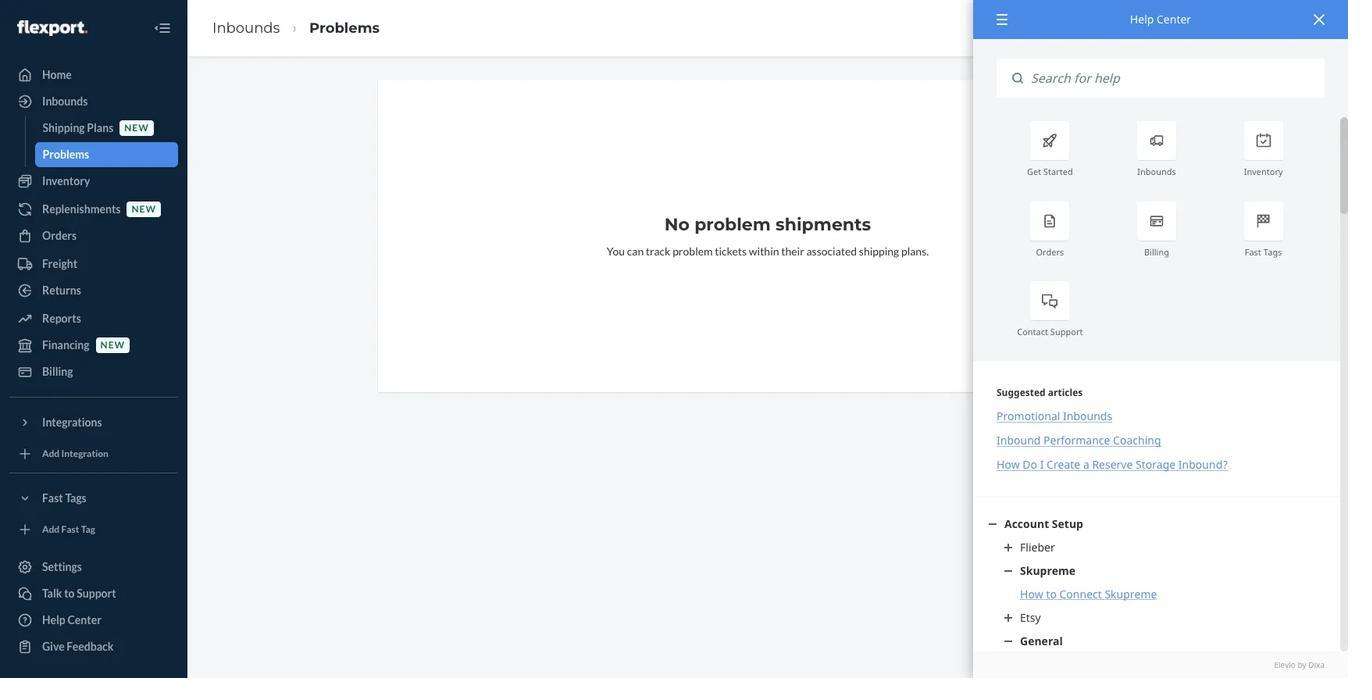 Task type: locate. For each thing, give the bounding box(es) containing it.
0 vertical spatial problems link
[[309, 19, 380, 36]]

freight
[[42, 257, 77, 270]]

1 horizontal spatial help center
[[1130, 12, 1191, 27]]

fast
[[1245, 246, 1262, 258], [42, 491, 63, 505], [61, 524, 79, 535]]

how
[[997, 457, 1020, 472], [1020, 587, 1043, 602]]

problem down no
[[673, 245, 713, 258]]

0 vertical spatial new
[[124, 122, 149, 134]]

dixa
[[1309, 659, 1325, 670]]

1 vertical spatial new
[[132, 203, 156, 215]]

fast tags
[[1245, 246, 1282, 258], [42, 491, 87, 505]]

0 horizontal spatial help center
[[42, 613, 102, 627]]

2 vertical spatial fast
[[61, 524, 79, 535]]

inventory
[[1244, 166, 1283, 178], [42, 174, 90, 187]]

general link
[[1005, 633, 1309, 649]]

inbounds link
[[212, 19, 280, 36], [9, 89, 178, 114]]

how for how to connect skupreme
[[1020, 587, 1043, 602]]

to for how
[[1046, 587, 1057, 602]]

performance
[[1044, 433, 1110, 448]]

breadcrumbs navigation
[[200, 5, 392, 51]]

1 vertical spatial inbounds link
[[9, 89, 178, 114]]

2 vertical spatial new
[[100, 339, 125, 351]]

1 horizontal spatial how
[[1020, 587, 1043, 602]]

problems
[[309, 19, 380, 36], [43, 148, 89, 161]]

add inside add integration link
[[42, 448, 60, 460]]

0 horizontal spatial support
[[77, 587, 116, 600]]

feedback
[[67, 640, 114, 653]]

0 vertical spatial inbounds link
[[212, 19, 280, 36]]

0 vertical spatial skupreme
[[1020, 563, 1076, 578]]

1 vertical spatial how
[[1020, 587, 1043, 602]]

i
[[1040, 457, 1044, 472]]

0 horizontal spatial billing
[[42, 365, 73, 378]]

add inside the add fast tag "link"
[[42, 524, 60, 535]]

0 vertical spatial help
[[1130, 12, 1154, 27]]

help center up give feedback in the left bottom of the page
[[42, 613, 102, 627]]

shipments
[[776, 214, 871, 235]]

setup
[[1052, 517, 1084, 532]]

0 vertical spatial how
[[997, 457, 1020, 472]]

0 vertical spatial billing
[[1144, 246, 1169, 258]]

0 vertical spatial add
[[42, 448, 60, 460]]

new down reports link
[[100, 339, 125, 351]]

0 vertical spatial orders
[[42, 229, 77, 242]]

1 vertical spatial support
[[77, 587, 116, 600]]

0 horizontal spatial fast tags
[[42, 491, 87, 505]]

get started
[[1027, 166, 1073, 178]]

inbounds
[[212, 19, 280, 36], [42, 95, 88, 108], [1138, 166, 1176, 178], [1063, 409, 1113, 424]]

coaching
[[1113, 433, 1161, 448]]

center up search search field
[[1157, 12, 1191, 27]]

flieber
[[1020, 540, 1055, 555]]

to inside button
[[64, 587, 75, 600]]

problem up tickets
[[695, 214, 771, 235]]

0 horizontal spatial center
[[68, 613, 102, 627]]

orders link
[[9, 223, 178, 248]]

how for how do i create a reserve storage inbound?
[[997, 457, 1020, 472]]

fast inside "link"
[[61, 524, 79, 535]]

1 to from the left
[[64, 587, 75, 600]]

1 add from the top
[[42, 448, 60, 460]]

1 horizontal spatial orders
[[1036, 246, 1064, 258]]

help center up search search field
[[1130, 12, 1191, 27]]

1 horizontal spatial center
[[1157, 12, 1191, 27]]

settings link
[[9, 555, 178, 580]]

shipping
[[859, 245, 899, 258]]

replenishments
[[42, 202, 121, 216]]

1 vertical spatial fast tags
[[42, 491, 87, 505]]

skupreme down flieber
[[1020, 563, 1076, 578]]

1 horizontal spatial support
[[1051, 326, 1083, 337]]

general
[[1020, 633, 1063, 648]]

0 vertical spatial fast tags
[[1245, 246, 1282, 258]]

add left integration
[[42, 448, 60, 460]]

1 vertical spatial billing
[[42, 365, 73, 378]]

inventory link
[[9, 169, 178, 194]]

how left do
[[997, 457, 1020, 472]]

new for shipping plans
[[124, 122, 149, 134]]

add left tag
[[42, 524, 60, 535]]

1 vertical spatial problems link
[[35, 142, 178, 167]]

1 vertical spatial center
[[68, 613, 102, 627]]

inbound?
[[1179, 457, 1228, 472]]

support
[[1051, 326, 1083, 337], [77, 587, 116, 600]]

0 horizontal spatial tags
[[65, 491, 87, 505]]

0 horizontal spatial help
[[42, 613, 65, 627]]

you
[[607, 245, 625, 258]]

fast tags inside dropdown button
[[42, 491, 87, 505]]

you can track problem tickets within their associated shipping plans.
[[607, 245, 929, 258]]

billing
[[1144, 246, 1169, 258], [42, 365, 73, 378]]

problem
[[695, 214, 771, 235], [673, 245, 713, 258]]

to right 'talk'
[[64, 587, 75, 600]]

add for add fast tag
[[42, 524, 60, 535]]

1 horizontal spatial tags
[[1264, 246, 1282, 258]]

0 horizontal spatial to
[[64, 587, 75, 600]]

elevio by dixa
[[1275, 659, 1325, 670]]

2 add from the top
[[42, 524, 60, 535]]

their
[[781, 245, 804, 258]]

home
[[42, 68, 72, 81]]

suggested
[[997, 386, 1046, 400]]

help up search search field
[[1130, 12, 1154, 27]]

tags
[[1264, 246, 1282, 258], [65, 491, 87, 505]]

new right plans
[[124, 122, 149, 134]]

returns link
[[9, 278, 178, 303]]

orders
[[42, 229, 77, 242], [1036, 246, 1064, 258]]

1 vertical spatial fast
[[42, 491, 63, 505]]

help center
[[1130, 12, 1191, 27], [42, 613, 102, 627]]

center down talk to support
[[68, 613, 102, 627]]

integrations
[[42, 416, 102, 429]]

promotional inbounds
[[997, 409, 1113, 424]]

to
[[64, 587, 75, 600], [1046, 587, 1057, 602]]

how up etsy
[[1020, 587, 1043, 602]]

skupreme
[[1020, 563, 1076, 578], [1105, 587, 1157, 602]]

freight link
[[9, 252, 178, 277]]

articles
[[1048, 386, 1083, 400]]

skupreme down the "skupreme" link
[[1105, 587, 1157, 602]]

1 horizontal spatial billing
[[1144, 246, 1169, 258]]

1 horizontal spatial problems link
[[309, 19, 380, 36]]

help up give on the left bottom
[[42, 613, 65, 627]]

0 horizontal spatial orders
[[42, 229, 77, 242]]

0 horizontal spatial how
[[997, 457, 1020, 472]]

to for talk
[[64, 587, 75, 600]]

orders inside 'orders' link
[[42, 229, 77, 242]]

0 vertical spatial tags
[[1264, 246, 1282, 258]]

help
[[1130, 12, 1154, 27], [42, 613, 65, 627]]

no
[[665, 214, 690, 235]]

0 horizontal spatial problems
[[43, 148, 89, 161]]

1 horizontal spatial help
[[1130, 12, 1154, 27]]

support down 'settings' link
[[77, 587, 116, 600]]

tags inside the fast tags dropdown button
[[65, 491, 87, 505]]

1 horizontal spatial to
[[1046, 587, 1057, 602]]

to left connect
[[1046, 587, 1057, 602]]

add fast tag link
[[9, 517, 178, 542]]

support right 'contact' on the right of the page
[[1051, 326, 1083, 337]]

can
[[627, 245, 644, 258]]

contact support
[[1017, 326, 1083, 337]]

2 to from the left
[[1046, 587, 1057, 602]]

0 horizontal spatial inbounds link
[[9, 89, 178, 114]]

problems link
[[309, 19, 380, 36], [35, 142, 178, 167]]

close navigation image
[[153, 19, 172, 37]]

new
[[124, 122, 149, 134], [132, 203, 156, 215], [100, 339, 125, 351]]

new up 'orders' link
[[132, 203, 156, 215]]

no problem shipments
[[665, 214, 871, 235]]

1 vertical spatial tags
[[65, 491, 87, 505]]

talk to support
[[42, 587, 116, 600]]

flieber link
[[1005, 540, 1309, 555]]

add
[[42, 448, 60, 460], [42, 524, 60, 535]]

1 vertical spatial add
[[42, 524, 60, 535]]

0 vertical spatial problems
[[309, 19, 380, 36]]

1 vertical spatial help
[[42, 613, 65, 627]]

flexport logo image
[[17, 20, 87, 36]]

1 horizontal spatial skupreme
[[1105, 587, 1157, 602]]

1 horizontal spatial problems
[[309, 19, 380, 36]]

center
[[1157, 12, 1191, 27], [68, 613, 102, 627]]

create
[[1047, 457, 1081, 472]]



Task type: vqa. For each thing, say whether or not it's contained in the screenshot.
Add Fast Tag
yes



Task type: describe. For each thing, give the bounding box(es) containing it.
new for replenishments
[[132, 203, 156, 215]]

reports
[[42, 312, 81, 325]]

how to connect skupreme
[[1020, 587, 1157, 602]]

reserve
[[1092, 457, 1133, 472]]

shipping
[[43, 121, 85, 134]]

account setup
[[1005, 517, 1084, 532]]

0 vertical spatial center
[[1157, 12, 1191, 27]]

1 vertical spatial problems
[[43, 148, 89, 161]]

contact
[[1017, 326, 1048, 337]]

integration
[[61, 448, 109, 460]]

promotional
[[997, 409, 1060, 424]]

inbound performance coaching
[[997, 433, 1161, 448]]

give feedback button
[[9, 634, 178, 659]]

Search search field
[[1023, 59, 1325, 98]]

0 vertical spatial fast
[[1245, 246, 1262, 258]]

get
[[1027, 166, 1041, 178]]

inbound
[[997, 433, 1041, 448]]

plans
[[87, 121, 113, 134]]

a
[[1083, 457, 1090, 472]]

add fast tag
[[42, 524, 95, 535]]

problems inside breadcrumbs navigation
[[309, 19, 380, 36]]

started
[[1044, 166, 1073, 178]]

give feedback
[[42, 640, 114, 653]]

1 horizontal spatial inbounds link
[[212, 19, 280, 36]]

new for financing
[[100, 339, 125, 351]]

0 vertical spatial support
[[1051, 326, 1083, 337]]

reports link
[[9, 306, 178, 331]]

fast tags button
[[9, 486, 178, 511]]

account setup link
[[989, 517, 1325, 532]]

skupreme link
[[1005, 563, 1309, 578]]

by
[[1298, 659, 1307, 670]]

add integration link
[[9, 441, 178, 466]]

elevio by dixa link
[[997, 659, 1325, 670]]

support inside button
[[77, 587, 116, 600]]

suggested articles
[[997, 386, 1083, 400]]

returns
[[42, 284, 81, 297]]

1 vertical spatial help center
[[42, 613, 102, 627]]

1 vertical spatial orders
[[1036, 246, 1064, 258]]

1 horizontal spatial inventory
[[1244, 166, 1283, 178]]

etsy link
[[1005, 610, 1309, 626]]

talk
[[42, 587, 62, 600]]

associated
[[807, 245, 857, 258]]

help center link
[[9, 608, 178, 633]]

home link
[[9, 62, 178, 87]]

1 horizontal spatial fast tags
[[1245, 246, 1282, 258]]

settings
[[42, 560, 82, 573]]

financing
[[42, 338, 90, 352]]

connect
[[1060, 587, 1102, 602]]

inbounds inside breadcrumbs navigation
[[212, 19, 280, 36]]

plans.
[[901, 245, 929, 258]]

add integration
[[42, 448, 109, 460]]

problems link inside breadcrumbs navigation
[[309, 19, 380, 36]]

billing link
[[9, 359, 178, 384]]

account
[[1005, 517, 1049, 532]]

elevio
[[1275, 659, 1296, 670]]

0 horizontal spatial inventory
[[42, 174, 90, 187]]

etsy
[[1020, 610, 1041, 625]]

within
[[749, 245, 779, 258]]

fast inside dropdown button
[[42, 491, 63, 505]]

tag
[[81, 524, 95, 535]]

integrations button
[[9, 410, 178, 435]]

shipping plans
[[43, 121, 113, 134]]

how do i create a reserve storage inbound?
[[997, 457, 1228, 472]]

tickets
[[715, 245, 747, 258]]

0 vertical spatial problem
[[695, 214, 771, 235]]

do
[[1023, 457, 1037, 472]]

talk to support button
[[9, 581, 178, 606]]

storage
[[1136, 457, 1176, 472]]

0 horizontal spatial problems link
[[35, 142, 178, 167]]

1 vertical spatial skupreme
[[1105, 587, 1157, 602]]

give
[[42, 640, 65, 653]]

0 horizontal spatial skupreme
[[1020, 563, 1076, 578]]

1 vertical spatial problem
[[673, 245, 713, 258]]

track
[[646, 245, 671, 258]]

0 vertical spatial help center
[[1130, 12, 1191, 27]]

add for add integration
[[42, 448, 60, 460]]



